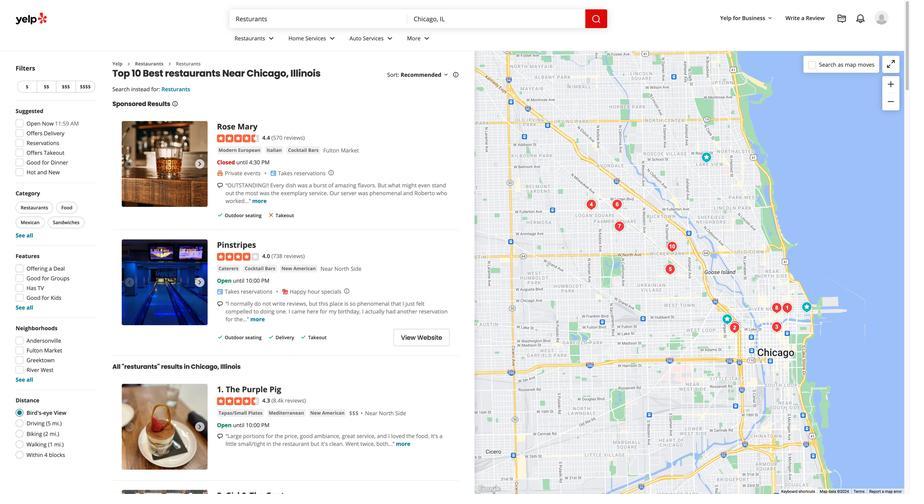 Task type: describe. For each thing, give the bounding box(es) containing it.
out
[[226, 190, 234, 197]]

private
[[225, 170, 243, 177]]

4.3
[[262, 397, 270, 405]]

for down offers takeout
[[42, 159, 49, 166]]

flavors.
[[358, 182, 377, 189]]

0 vertical spatial resturants
[[176, 61, 201, 67]]

top
[[112, 67, 130, 80]]

more for pinstripes
[[250, 316, 265, 323]]

plates
[[248, 410, 263, 417]]

data
[[829, 490, 837, 495]]

our
[[330, 190, 340, 197]]

2 vertical spatial more link
[[396, 441, 411, 448]]

for inside button
[[733, 14, 741, 22]]

0 vertical spatial and
[[37, 169, 47, 176]]

open for sponsored results
[[217, 277, 232, 285]]

yelp link
[[112, 61, 123, 67]]

0 horizontal spatial market
[[44, 347, 62, 355]]

0 vertical spatial new
[[48, 169, 60, 176]]

top 10 best restaurants near chicago, illinois
[[112, 67, 321, 80]]

more
[[407, 35, 421, 42]]

3 pm from the top
[[261, 422, 270, 429]]

tapas/small plates link
[[217, 410, 264, 417]]

amazing
[[335, 182, 356, 189]]

american for $$$
[[322, 410, 345, 417]]

for:
[[151, 85, 160, 93]]

search image
[[592, 14, 601, 24]]

search as map moves
[[820, 61, 875, 68]]

search for search as map moves
[[820, 61, 837, 68]]

pinstripes
[[217, 240, 256, 251]]

river west
[[27, 367, 53, 374]]

see all button for offering a deal
[[16, 304, 33, 312]]

yelp for "yelp" link on the left top of the page
[[112, 61, 123, 67]]

0 vertical spatial near north side
[[321, 265, 362, 273]]

more for rose mary
[[252, 197, 267, 205]]

16 speech v2 image
[[217, 301, 223, 307]]

bars for cocktail bars link to the bottom
[[265, 266, 275, 272]]

the up the worked…"
[[236, 190, 244, 197]]

1 see from the top
[[16, 232, 25, 239]]

3 slideshow element from the top
[[122, 384, 208, 470]]

filters
[[16, 64, 35, 72]]

auto
[[350, 35, 362, 42]]

came
[[292, 308, 305, 316]]

(5
[[46, 420, 51, 428]]

"i normally do not write reviews, but this place is so phenomenal that i just felt compelled to doing one. i came here for my birthday, i actually had another reservation for the…"
[[226, 300, 448, 323]]

neighborhoods
[[16, 325, 58, 332]]

services for home services
[[306, 35, 326, 42]]

2 vertical spatial near
[[365, 410, 378, 417]]

address, neighborhood, city, state or zip text field
[[408, 9, 586, 28]]

mary
[[238, 121, 258, 132]]

walking
[[27, 441, 47, 449]]

view inside option group
[[54, 410, 66, 417]]

1 horizontal spatial cocktail bars
[[288, 147, 319, 153]]

2 horizontal spatial was
[[358, 190, 368, 197]]

0 horizontal spatial takes
[[225, 288, 240, 296]]

service,
[[357, 433, 376, 440]]

0 horizontal spatial near
[[222, 67, 245, 80]]

even
[[418, 182, 431, 189]]

view website link
[[394, 329, 450, 347]]

best
[[143, 67, 163, 80]]

burst
[[314, 182, 327, 189]]

west
[[41, 367, 53, 374]]

not
[[263, 300, 271, 308]]

1 horizontal spatial north
[[379, 410, 394, 417]]

1 vertical spatial near
[[321, 265, 333, 273]]

0 vertical spatial view
[[401, 334, 416, 342]]

had
[[386, 308, 396, 316]]

see all for andersonville
[[16, 376, 33, 384]]

1 vertical spatial cocktail bars link
[[243, 265, 277, 273]]

amaru image
[[665, 239, 680, 255]]

shortcuts
[[799, 490, 816, 495]]

fulton market inside group
[[27, 347, 62, 355]]

0 vertical spatial side
[[351, 265, 362, 273]]

previous image for 4.0
[[125, 278, 134, 287]]

loved
[[391, 433, 405, 440]]

olio e più image
[[769, 301, 785, 316]]

4.3 (8.4k reviews)
[[262, 397, 306, 405]]

reservations for the bottommost the 16 takes reservations v2 image
[[241, 288, 273, 296]]

takeout for 16 close v2 icon
[[276, 212, 294, 219]]

"resturants"
[[122, 363, 160, 372]]

2 vertical spatial more
[[396, 441, 411, 448]]

none field things to do, nail salons, plumbers
[[230, 9, 408, 28]]

mexican
[[21, 219, 40, 226]]

reviews,
[[287, 300, 308, 308]]

exemplary
[[281, 190, 308, 197]]

blocks
[[49, 452, 65, 459]]

good
[[300, 433, 313, 440]]

normally
[[231, 300, 253, 308]]

outdoor for delivery
[[225, 335, 244, 341]]

dinner
[[51, 159, 68, 166]]

for down this
[[320, 308, 327, 316]]

map for moves
[[845, 61, 857, 68]]

all for andersonville
[[27, 376, 33, 384]]

offering a deal
[[27, 265, 65, 273]]

home
[[289, 35, 304, 42]]

1 horizontal spatial restaurants link
[[228, 28, 282, 51]]

outdoor for takeout
[[225, 212, 244, 219]]

caterers button
[[217, 265, 240, 273]]

kubo chicago image
[[699, 150, 715, 166]]

new for 4.3
[[310, 410, 321, 417]]

mi.) for driving (5 mi.)
[[52, 420, 62, 428]]

0 horizontal spatial delivery
[[44, 130, 64, 137]]

1 vertical spatial takes reservations
[[225, 288, 273, 296]]

report
[[870, 490, 881, 495]]

a for write a review
[[802, 14, 805, 22]]

suggested
[[16, 107, 43, 115]]

0 horizontal spatial illinois
[[221, 363, 241, 372]]

1 see all button from the top
[[16, 232, 33, 239]]

all "resturants" results in chicago, illinois
[[112, 363, 241, 372]]

slideshow element for rose mary
[[122, 121, 208, 207]]

1 horizontal spatial takes reservations
[[278, 170, 326, 177]]

1 horizontal spatial was
[[298, 182, 308, 189]]

0 vertical spatial cocktail
[[288, 147, 307, 153]]

biking (2 mi.)
[[27, 431, 59, 438]]

reservations
[[27, 139, 59, 147]]

this
[[319, 300, 328, 308]]

so
[[350, 300, 356, 308]]

rose mary link
[[217, 121, 258, 132]]

clean.
[[329, 441, 344, 448]]

dish
[[286, 182, 296, 189]]

slideshow element for pinstripes
[[122, 240, 208, 326]]

0 vertical spatial illinois
[[291, 67, 321, 80]]

i left actually
[[362, 308, 364, 316]]

keyboard shortcuts button
[[782, 489, 816, 495]]

fulton inside group
[[27, 347, 43, 355]]

1 vertical spatial restaurants
[[135, 61, 164, 67]]

just
[[406, 300, 415, 308]]

$$$$
[[80, 84, 91, 90]]

sponsored
[[112, 100, 146, 108]]

report a map error link
[[870, 490, 902, 495]]

the purple pig link
[[226, 384, 281, 395]]

2 vertical spatial until
[[233, 422, 245, 429]]

outdoor seating for takeout
[[225, 212, 262, 219]]

restaurants
[[165, 67, 221, 80]]

terms link
[[854, 490, 865, 495]]

1 vertical spatial side
[[395, 410, 406, 417]]

the perch image
[[663, 262, 678, 278]]

keyboard
[[782, 490, 798, 495]]

(1
[[48, 441, 53, 449]]

and inside "large portions for the price, good ambiance, great service, and i loved the food. it's a little small/tight in the restaurant but it's clean. went twice, both…"
[[377, 433, 387, 440]]

$ button
[[17, 81, 37, 93]]

penumbra image
[[584, 197, 600, 213]]

kids
[[51, 294, 61, 302]]

american for near north side
[[294, 266, 316, 272]]

"i
[[226, 300, 229, 308]]

3 next image from the top
[[195, 423, 205, 432]]

notifications image
[[856, 14, 866, 23]]

see for offering a deal
[[16, 304, 25, 312]]

more link for rose mary
[[252, 197, 267, 205]]

do
[[255, 300, 261, 308]]

what
[[388, 182, 401, 189]]

0 horizontal spatial in
[[184, 363, 190, 372]]

1 vertical spatial near north side
[[365, 410, 406, 417]]

results
[[161, 363, 183, 372]]

zoom out image
[[887, 97, 896, 106]]

business categories element
[[228, 28, 889, 51]]

of
[[328, 182, 334, 189]]

0 vertical spatial fulton market
[[323, 147, 359, 154]]

for left kids
[[42, 294, 49, 302]]

au cheval image
[[728, 319, 743, 335]]

modern european button
[[217, 146, 262, 154]]

the down every
[[271, 190, 279, 197]]

roberto
[[415, 190, 435, 197]]

offers for offers delivery
[[27, 130, 42, 137]]

for inside "large portions for the price, good ambiance, great service, and i loved the food. it's a little small/tight in the restaurant but it's clean. went twice, both…"
[[266, 433, 273, 440]]

write a review link
[[783, 11, 828, 25]]

0 horizontal spatial was
[[260, 190, 270, 197]]

16 speech v2 image for "outstanding!!
[[217, 183, 223, 189]]

24 chevron down v2 image for auto services
[[385, 34, 395, 43]]

good for dinner
[[27, 159, 68, 166]]

1 horizontal spatial fulton
[[323, 147, 340, 154]]

1 vertical spatial resturants
[[162, 85, 190, 93]]

10
[[132, 67, 141, 80]]

new american for 4.3 (8.4k reviews)
[[310, 410, 345, 417]]

open now 11:59 am
[[27, 120, 79, 127]]

cocktail bars button for cocktail bars link to the bottom
[[243, 265, 277, 273]]

google image
[[477, 485, 503, 495]]

(738
[[272, 253, 283, 260]]

16 chevron right v2 image
[[126, 61, 132, 67]]

16 checkmark v2 image
[[217, 335, 223, 341]]

but inside "large portions for the price, good ambiance, great service, and i loved the food. it's a little small/tight in the restaurant but it's clean. went twice, both…"
[[311, 441, 319, 448]]

sort:
[[387, 71, 399, 78]]

a inside "large portions for the price, good ambiance, great service, and i loved the food. it's a little small/tight in the restaurant but it's clean. went twice, both…"
[[440, 433, 443, 440]]

little
[[226, 441, 237, 448]]

food.
[[416, 433, 430, 440]]

pm for rose mary
[[262, 159, 270, 166]]

river
[[27, 367, 39, 374]]

open for filters
[[27, 120, 41, 127]]

view website
[[401, 334, 442, 342]]

stand
[[432, 182, 446, 189]]

0 horizontal spatial restaurants link
[[135, 61, 164, 67]]

my
[[329, 308, 337, 316]]

group containing suggested
[[13, 107, 97, 179]]

specials
[[322, 288, 342, 296]]

none field address, neighborhood, city, state or zip
[[408, 9, 586, 28]]

the left restaurant
[[273, 441, 281, 448]]

seating for delivery
[[245, 335, 262, 341]]

1 horizontal spatial 16 takes reservations v2 image
[[270, 170, 277, 177]]

option group containing distance
[[13, 397, 97, 462]]

2 vertical spatial open
[[217, 422, 232, 429]]

1 vertical spatial 16 takes reservations v2 image
[[217, 289, 223, 295]]

the left food.
[[407, 433, 415, 440]]

16 happy hour specials v2 image
[[282, 289, 288, 295]]



Task type: locate. For each thing, give the bounding box(es) containing it.
16 checkmark v2 image down doing
[[268, 335, 274, 341]]

1 none field from the left
[[230, 9, 408, 28]]

0 vertical spatial offers
[[27, 130, 42, 137]]

2 previous image from the top
[[125, 423, 134, 432]]

24 chevron down v2 image inside auto services link
[[385, 34, 395, 43]]

a inside write a review link
[[802, 14, 805, 22]]

0 horizontal spatial view
[[54, 410, 66, 417]]

open down suggested
[[27, 120, 41, 127]]

see all for offering a deal
[[16, 304, 33, 312]]

driving
[[27, 420, 45, 428]]

phenomenal up actually
[[357, 300, 390, 308]]

fulton up the greektown at the bottom of page
[[27, 347, 43, 355]]

hour
[[308, 288, 320, 296]]

reviews) for pinstripes
[[284, 253, 305, 260]]

2 horizontal spatial new
[[310, 410, 321, 417]]

previous image for 4.3
[[125, 423, 134, 432]]

map region
[[383, 0, 911, 495]]

offers for offers takeout
[[27, 149, 42, 157]]

10:00 for 4.3 (8.4k reviews)
[[246, 422, 260, 429]]

good for good for dinner
[[27, 159, 40, 166]]

new for 4.0
[[282, 266, 292, 272]]

0 vertical spatial north
[[335, 265, 350, 273]]

and down the might
[[403, 190, 413, 197]]

4.4
[[262, 134, 270, 142]]

0 vertical spatial until
[[236, 159, 248, 166]]

next image
[[195, 159, 205, 169], [195, 278, 205, 287], [195, 423, 205, 432]]

2 vertical spatial see
[[16, 376, 25, 384]]

services right auto
[[363, 35, 384, 42]]

1 vertical spatial next image
[[195, 278, 205, 287]]

2 vertical spatial new
[[310, 410, 321, 417]]

restaurants for restaurants button
[[21, 205, 48, 211]]

reviews) right '(570'
[[284, 134, 305, 142]]

1 horizontal spatial american
[[322, 410, 345, 417]]

1 previous image from the top
[[125, 278, 134, 287]]

3 all from the top
[[27, 376, 33, 384]]

1 vertical spatial north
[[379, 410, 394, 417]]

.
[[222, 384, 224, 395]]

0 horizontal spatial and
[[37, 169, 47, 176]]

2 outdoor from the top
[[225, 335, 244, 341]]

good for good for groups
[[27, 275, 40, 282]]

good up has tv at left bottom
[[27, 275, 40, 282]]

1 horizontal spatial chicago,
[[247, 67, 289, 80]]

pm down plates at the left of page
[[261, 422, 270, 429]]

new american link for 4.3 (8.4k reviews)
[[309, 410, 346, 417]]

more link down 'loved'
[[396, 441, 411, 448]]

tapas/small plates
[[219, 410, 263, 417]]

reviews) for rose mary
[[284, 134, 305, 142]]

restaurants for right restaurants 'link'
[[235, 35, 265, 42]]

1 horizontal spatial cocktail bars link
[[287, 146, 320, 154]]

16 checkmark v2 image
[[217, 212, 223, 219], [268, 335, 274, 341], [301, 335, 307, 341]]

more link down 'most'
[[252, 197, 267, 205]]

1 vertical spatial search
[[112, 85, 130, 93]]

see all button down river
[[16, 376, 33, 384]]

a for offering a deal
[[49, 265, 52, 273]]

search
[[820, 61, 837, 68], [112, 85, 130, 93]]

2 good from the top
[[27, 275, 40, 282]]

0 vertical spatial in
[[184, 363, 190, 372]]

cocktail bars link down the 4.4 (570 reviews)
[[287, 146, 320, 154]]

2 outdoor seating from the top
[[225, 335, 262, 341]]

1 seating from the top
[[245, 212, 262, 219]]

0 vertical spatial outdoor seating
[[225, 212, 262, 219]]

illinois down home services link
[[291, 67, 321, 80]]

1 horizontal spatial cocktail bars button
[[287, 146, 320, 154]]

2 next image from the top
[[195, 278, 205, 287]]

3 see from the top
[[16, 376, 25, 384]]

info icon image
[[328, 170, 334, 176], [328, 170, 334, 176], [344, 288, 350, 295], [344, 288, 350, 295]]

0 vertical spatial yelp
[[721, 14, 732, 22]]

daisies image
[[610, 197, 625, 213]]

write
[[273, 300, 285, 308]]

market down andersonville
[[44, 347, 62, 355]]

yelp inside button
[[721, 14, 732, 22]]

0 horizontal spatial cocktail bars
[[245, 266, 275, 272]]

2 horizontal spatial takeout
[[308, 335, 327, 341]]

1 vertical spatial takeout
[[276, 212, 294, 219]]

but up here
[[309, 300, 318, 308]]

2 offers from the top
[[27, 149, 42, 157]]

restaurants left 16 chevron right v2 image at the top of the page
[[135, 61, 164, 67]]

takes up "i
[[225, 288, 240, 296]]

group containing features
[[13, 252, 97, 312]]

reservations for the rightmost the 16 takes reservations v2 image
[[294, 170, 326, 177]]

all for offering a deal
[[27, 304, 33, 312]]

1 horizontal spatial delivery
[[276, 335, 294, 341]]

walking (1 mi.)
[[27, 441, 64, 449]]

good down has tv at left bottom
[[27, 294, 40, 302]]

open until 10:00 pm down tapas/small plates button
[[217, 422, 270, 429]]

0 horizontal spatial 24 chevron down v2 image
[[328, 34, 337, 43]]

was down flavors.
[[358, 190, 368, 197]]

restaurants left 24 chevron down v2 image
[[235, 35, 265, 42]]

24 chevron down v2 image right auto services
[[385, 34, 395, 43]]

next image for rose mary
[[195, 159, 205, 169]]

3 see all button from the top
[[16, 376, 33, 384]]

1 horizontal spatial and
[[377, 433, 387, 440]]

1 10:00 from the top
[[246, 277, 260, 285]]

0 horizontal spatial restaurants
[[21, 205, 48, 211]]

16 takes reservations v2 image up every
[[270, 170, 277, 177]]

delivery down one. at the bottom left of page
[[276, 335, 294, 341]]

mexican button
[[16, 217, 45, 229]]

outdoor seating down the…"
[[225, 335, 262, 341]]

0 vertical spatial phenomenal
[[370, 190, 402, 197]]

new american button up ambiance,
[[309, 410, 346, 417]]

16 chevron down v2 image
[[767, 15, 773, 21], [443, 72, 449, 78]]

rose mary image
[[720, 312, 735, 328]]

2 vertical spatial and
[[377, 433, 387, 440]]

new american for 4.0 (738 reviews)
[[282, 266, 316, 272]]

1 see all from the top
[[16, 232, 33, 239]]

open until 10:00 pm down caterers 'button'
[[217, 277, 270, 285]]

i left just
[[403, 300, 404, 308]]

4 star rating image
[[217, 253, 259, 261]]

services for auto services
[[363, 35, 384, 42]]

until down caterers 'button'
[[233, 277, 245, 285]]

4.3 star rating image
[[217, 398, 259, 406]]

0 vertical spatial new american button
[[280, 265, 318, 273]]

new american link
[[280, 265, 318, 273], [309, 410, 346, 417]]

events
[[244, 170, 261, 177]]

the…"
[[234, 316, 249, 323]]

takeout down here
[[308, 335, 327, 341]]

new american link for 4.0 (738 reviews)
[[280, 265, 318, 273]]

24 chevron down v2 image for home services
[[328, 34, 337, 43]]

takeout for takeout's 16 checkmark v2 image
[[308, 335, 327, 341]]

mediterranean link
[[267, 410, 306, 417]]

0 vertical spatial slideshow element
[[122, 121, 208, 207]]

food button
[[56, 202, 78, 214]]

1 horizontal spatial fulton market
[[323, 147, 359, 154]]

$$$ inside button
[[62, 84, 70, 90]]

pinstripes link
[[217, 240, 256, 251]]

16 takes reservations v2 image
[[270, 170, 277, 177], [217, 289, 223, 295]]

user actions element
[[714, 10, 900, 58]]

0 vertical spatial open
[[27, 120, 41, 127]]

offers delivery
[[27, 130, 64, 137]]

16 speech v2 image for "large
[[217, 434, 223, 440]]

$$ button
[[37, 81, 56, 93]]

1 horizontal spatial near north side
[[365, 410, 406, 417]]

a left deal
[[49, 265, 52, 273]]

None field
[[230, 9, 408, 28], [408, 9, 586, 28]]

groups
[[51, 275, 70, 282]]

2 pm from the top
[[261, 277, 270, 285]]

reviews)
[[284, 134, 305, 142], [284, 253, 305, 260], [285, 397, 306, 405]]

in right 'results'
[[184, 363, 190, 372]]

outdoor seating down the worked…"
[[225, 212, 262, 219]]

good for good for kids
[[27, 294, 40, 302]]

has tv
[[27, 285, 44, 292]]

1 vertical spatial phenomenal
[[357, 300, 390, 308]]

restaurants up mexican
[[21, 205, 48, 211]]

mediterranean button
[[267, 410, 306, 417]]

chicago,
[[247, 67, 289, 80], [191, 363, 219, 372]]

view left "website"
[[401, 334, 416, 342]]

3 good from the top
[[27, 294, 40, 302]]

0 vertical spatial see all button
[[16, 232, 33, 239]]

price,
[[285, 433, 299, 440]]

1 vertical spatial illinois
[[221, 363, 241, 372]]

tapas/small plates button
[[217, 410, 264, 417]]

seating down the…"
[[245, 335, 262, 341]]

mi.) right (1
[[54, 441, 64, 449]]

for left business
[[733, 14, 741, 22]]

birthday,
[[338, 308, 361, 316]]

open inside group
[[27, 120, 41, 127]]

outdoor
[[225, 212, 244, 219], [225, 335, 244, 341]]

1 pm from the top
[[262, 159, 270, 166]]

2 horizontal spatial and
[[403, 190, 413, 197]]

see up the distance
[[16, 376, 25, 384]]

see all down "mexican" button
[[16, 232, 33, 239]]

phenomenal
[[370, 190, 402, 197], [357, 300, 390, 308]]

a inside "outstanding!! every dish was a burst of amazing flavors. but what might even stand out the most was the exemplary service. our server was phenomenal and roberto who worked…"
[[309, 182, 312, 189]]

1 horizontal spatial $$$
[[349, 410, 359, 417]]

"outstanding!!
[[226, 182, 269, 189]]

things to do, nail salons, plumbers text field
[[230, 9, 408, 28]]

2 none field from the left
[[408, 9, 586, 28]]

a right it's
[[440, 433, 443, 440]]

1 vertical spatial delivery
[[276, 335, 294, 341]]

10:00 up portions
[[246, 422, 260, 429]]

search for search instead for: resturants
[[112, 85, 130, 93]]

mi.) for walking (1 mi.)
[[54, 441, 64, 449]]

the left "price,"
[[275, 433, 283, 440]]

and right hot
[[37, 169, 47, 176]]

cocktail bars button down the 4.4 (570 reviews)
[[287, 146, 320, 154]]

1 16 speech v2 image from the top
[[217, 183, 223, 189]]

group containing category
[[14, 190, 97, 240]]

1 vertical spatial all
[[27, 304, 33, 312]]

2 vertical spatial next image
[[195, 423, 205, 432]]

16 close v2 image
[[268, 212, 274, 219]]

"large portions for the price, good ambiance, great service, and i loved the food. it's a little small/tight in the restaurant but it's clean. went twice, both…"
[[226, 433, 443, 448]]

within
[[27, 452, 43, 459]]

16 private events v2 image
[[217, 170, 223, 177]]

until for pinstripes
[[233, 277, 245, 285]]

2 slideshow element from the top
[[122, 240, 208, 326]]

1 slideshow element from the top
[[122, 121, 208, 207]]

open until 10:00 pm for 4.0
[[217, 277, 270, 285]]

yelp left 16 chevron right v2 icon
[[112, 61, 123, 67]]

0 vertical spatial restaurants link
[[228, 28, 282, 51]]

1 vertical spatial cocktail
[[245, 266, 264, 272]]

1 next image from the top
[[195, 159, 205, 169]]

2 vertical spatial restaurants
[[21, 205, 48, 211]]

zoom in image
[[887, 80, 896, 89]]

group containing neighborhoods
[[13, 325, 97, 384]]

2 seating from the top
[[245, 335, 262, 341]]

1 vertical spatial offers
[[27, 149, 42, 157]]

map for error
[[885, 490, 893, 495]]

16 chevron down v2 image for recommended
[[443, 72, 449, 78]]

more link for pinstripes
[[250, 316, 265, 323]]

yelp for yelp for business
[[721, 14, 732, 22]]

map data ©2024
[[820, 490, 849, 495]]

1 horizontal spatial takes
[[278, 170, 293, 177]]

yelp
[[721, 14, 732, 22], [112, 61, 123, 67]]

0 vertical spatial good
[[27, 159, 40, 166]]

see all button for andersonville
[[16, 376, 33, 384]]

2 horizontal spatial 16 checkmark v2 image
[[301, 335, 307, 341]]

2 open until 10:00 pm from the top
[[217, 422, 270, 429]]

see down "mexican" button
[[16, 232, 25, 239]]

fulton market up amazing
[[323, 147, 359, 154]]

a right report
[[882, 490, 884, 495]]

search instead for: resturants
[[112, 85, 190, 93]]

1 offers from the top
[[27, 130, 42, 137]]

0 vertical spatial mi.)
[[52, 420, 62, 428]]

outdoor seating for delivery
[[225, 335, 262, 341]]

near north side
[[321, 265, 362, 273], [365, 410, 406, 417]]

group
[[883, 76, 900, 111], [13, 107, 97, 179], [14, 190, 97, 240], [13, 252, 97, 312], [13, 325, 97, 384]]

new american button for (8.4k reviews)
[[309, 410, 346, 417]]

fulton market down andersonville
[[27, 347, 62, 355]]

0 horizontal spatial north
[[335, 265, 350, 273]]

tapas/small
[[219, 410, 247, 417]]

more link down to at the bottom left
[[250, 316, 265, 323]]

16 checkmark v2 image for outdoor seating
[[217, 212, 223, 219]]

girl & the goat image
[[727, 321, 743, 336]]

side up 'loved'
[[395, 410, 406, 417]]

tv
[[38, 285, 44, 292]]

1 vertical spatial see all
[[16, 304, 33, 312]]

pinstripes image
[[799, 300, 815, 316]]

felt
[[416, 300, 425, 308]]

0 vertical spatial $$$
[[62, 84, 70, 90]]

16 chevron down v2 image inside yelp for business button
[[767, 15, 773, 21]]

north up 'loved'
[[379, 410, 394, 417]]

16 checkmark v2 image for takeout
[[301, 335, 307, 341]]

0 vertical spatial outdoor
[[225, 212, 244, 219]]

16 chevron down v2 image for yelp for business
[[767, 15, 773, 21]]

0 vertical spatial cocktail bars
[[288, 147, 319, 153]]

open up "large
[[217, 422, 232, 429]]

seating for takeout
[[245, 212, 262, 219]]

0 horizontal spatial american
[[294, 266, 316, 272]]

for down offering a deal
[[42, 275, 49, 282]]

previous image
[[125, 278, 134, 287], [125, 423, 134, 432]]

2 16 speech v2 image from the top
[[217, 434, 223, 440]]

cocktail bars button
[[287, 146, 320, 154], [243, 265, 277, 273]]

24 chevron down v2 image for more
[[422, 34, 432, 43]]

1 horizontal spatial market
[[341, 147, 359, 154]]

view
[[401, 334, 416, 342], [54, 410, 66, 417]]

pm for pinstripes
[[261, 277, 270, 285]]

restaurants inside button
[[21, 205, 48, 211]]

1 horizontal spatial reservations
[[294, 170, 326, 177]]

illinois up 'the'
[[221, 363, 241, 372]]

for down compelled
[[226, 316, 233, 323]]

3 24 chevron down v2 image from the left
[[422, 34, 432, 43]]

1
[[217, 384, 222, 395]]

slideshow element
[[122, 121, 208, 207], [122, 240, 208, 326], [122, 384, 208, 470]]

more down 'most'
[[252, 197, 267, 205]]

0 horizontal spatial chicago,
[[191, 363, 219, 372]]

for
[[733, 14, 741, 22], [42, 159, 49, 166], [42, 275, 49, 282], [42, 294, 49, 302], [320, 308, 327, 316], [226, 316, 233, 323], [266, 433, 273, 440]]

a for report a map error
[[882, 490, 884, 495]]

24 chevron down v2 image
[[328, 34, 337, 43], [385, 34, 395, 43], [422, 34, 432, 43]]

new american button down 4.0 (738 reviews)
[[280, 265, 318, 273]]

one.
[[276, 308, 287, 316]]

see all down river
[[16, 376, 33, 384]]

option group
[[13, 397, 97, 462]]

2 see all from the top
[[16, 304, 33, 312]]

1 open until 10:00 pm from the top
[[217, 277, 270, 285]]

the purple pig image
[[780, 301, 796, 316]]

home services
[[289, 35, 326, 42]]

bars down 4.0 at the bottom left of page
[[265, 266, 275, 272]]

0 vertical spatial cocktail bars link
[[287, 146, 320, 154]]

takeout inside group
[[44, 149, 64, 157]]

see
[[16, 232, 25, 239], [16, 304, 25, 312], [16, 376, 25, 384]]

16 info v2 image
[[453, 72, 459, 78]]

4.4 star rating image
[[217, 135, 259, 142]]

happy
[[290, 288, 306, 296]]

but inside the '"i normally do not write reviews, but this place is so phenomenal that i just felt compelled to doing one. i came here for my birthday, i actually had another reservation for the…"'
[[309, 300, 318, 308]]

1 horizontal spatial view
[[401, 334, 416, 342]]

1 vertical spatial open
[[217, 277, 232, 285]]

cocktail bars
[[288, 147, 319, 153], [245, 266, 275, 272]]

cocktail down 4.0 at the bottom left of page
[[245, 266, 264, 272]]

0 horizontal spatial services
[[306, 35, 326, 42]]

expand map image
[[887, 59, 896, 69]]

1 horizontal spatial cocktail
[[288, 147, 307, 153]]

more link
[[401, 28, 438, 51]]

4.0 (738 reviews)
[[262, 253, 305, 260]]

1 vertical spatial but
[[311, 441, 319, 448]]

takeout up dinner
[[44, 149, 64, 157]]

0 horizontal spatial $$$
[[62, 84, 70, 90]]

bars for rightmost cocktail bars link
[[308, 147, 319, 153]]

restaurants inside 'link'
[[235, 35, 265, 42]]

fulton up of
[[323, 147, 340, 154]]

in inside "large portions for the price, good ambiance, great service, and i loved the food. it's a little small/tight in the restaurant but it's clean. went twice, both…"
[[267, 441, 271, 448]]

0 vertical spatial 16 takes reservations v2 image
[[270, 170, 277, 177]]

hot
[[27, 169, 36, 176]]

pm up 'not'
[[261, 277, 270, 285]]

american up ambiance,
[[322, 410, 345, 417]]

until for rose mary
[[236, 159, 248, 166]]

16 speech v2 image
[[217, 183, 223, 189], [217, 434, 223, 440]]

4.4 (570 reviews)
[[262, 134, 305, 142]]

10:00 for 4.0 (738 reviews)
[[246, 277, 260, 285]]

auto services link
[[343, 28, 401, 51]]

pm right 4:30
[[262, 159, 270, 166]]

4:30
[[249, 159, 260, 166]]

16 checkmark v2 image for delivery
[[268, 335, 274, 341]]

compelled
[[226, 308, 252, 316]]

0 vertical spatial previous image
[[125, 278, 134, 287]]

takes reservations up dish
[[278, 170, 326, 177]]

2 all from the top
[[27, 304, 33, 312]]

outdoor down the worked…"
[[225, 212, 244, 219]]

projects image
[[838, 14, 847, 23]]

reviews) right (738
[[284, 253, 305, 260]]

16 info v2 image
[[172, 101, 178, 107]]

has
[[27, 285, 36, 292]]

1 good from the top
[[27, 159, 40, 166]]

takes reservations up normally
[[225, 288, 273, 296]]

new american up ambiance,
[[310, 410, 345, 417]]

0 vertical spatial open until 10:00 pm
[[217, 277, 270, 285]]

0 vertical spatial new american
[[282, 266, 316, 272]]

doing
[[260, 308, 275, 316]]

phenomenal inside "outstanding!! every dish was a burst of amazing flavors. but what might even stand out the most was the exemplary service. our server was phenomenal and roberto who worked…"
[[370, 190, 402, 197]]

1 24 chevron down v2 image from the left
[[328, 34, 337, 43]]

all down river
[[27, 376, 33, 384]]

takes
[[278, 170, 293, 177], [225, 288, 240, 296]]

happy hour specials
[[290, 288, 342, 296]]

side
[[351, 265, 362, 273], [395, 410, 406, 417]]

2 10:00 from the top
[[246, 422, 260, 429]]

0 vertical spatial 16 speech v2 image
[[217, 183, 223, 189]]

offers
[[27, 130, 42, 137], [27, 149, 42, 157]]

1 vertical spatial yelp
[[112, 61, 123, 67]]

©2024
[[838, 490, 849, 495]]

outdoor right 16 checkmark v2 icon
[[225, 335, 244, 341]]

1 horizontal spatial bars
[[308, 147, 319, 153]]

all down good for kids
[[27, 304, 33, 312]]

the dearborn image
[[769, 320, 785, 335]]

1 outdoor from the top
[[225, 212, 244, 219]]

1 vertical spatial market
[[44, 347, 62, 355]]

0 horizontal spatial yelp
[[112, 61, 123, 67]]

1 horizontal spatial yelp
[[721, 14, 732, 22]]

1 all from the top
[[27, 232, 33, 239]]

modern european
[[219, 147, 261, 153]]

and inside "outstanding!! every dish was a burst of amazing flavors. but what might even stand out the most was the exemplary service. our server was phenomenal and roberto who worked…"
[[403, 190, 413, 197]]

good up hot
[[27, 159, 40, 166]]

0 vertical spatial reservations
[[294, 170, 326, 177]]

"outstanding!! every dish was a burst of amazing flavors. but what might even stand out the most was the exemplary service. our server was phenomenal and roberto who worked…"
[[226, 182, 448, 205]]

mi.) for biking (2 mi.)
[[50, 431, 59, 438]]

2 vertical spatial reviews)
[[285, 397, 306, 405]]

another
[[397, 308, 418, 316]]

i right one. at the bottom left of page
[[289, 308, 290, 316]]

24 chevron down v2 image inside more link
[[422, 34, 432, 43]]

(570
[[272, 134, 283, 142]]

2 horizontal spatial 24 chevron down v2 image
[[422, 34, 432, 43]]

2 see all button from the top
[[16, 304, 33, 312]]

cocktail bars down the 4.4 (570 reviews)
[[288, 147, 319, 153]]

keyboard shortcuts
[[782, 490, 816, 495]]

new american link up ambiance,
[[309, 410, 346, 417]]

phenomenal inside the '"i normally do not write reviews, but this place is so phenomenal that i just felt compelled to doing one. i came here for my birthday, i actually had another reservation for the…"'
[[357, 300, 390, 308]]

1 vertical spatial previous image
[[125, 423, 134, 432]]

1 vertical spatial until
[[233, 277, 245, 285]]

16 chevron down v2 image inside recommended dropdown button
[[443, 72, 449, 78]]

north
[[335, 265, 350, 273], [379, 410, 394, 417]]

i inside "large portions for the price, good ambiance, great service, and i loved the food. it's a little small/tight in the restaurant but it's clean. went twice, both…"
[[388, 433, 390, 440]]

new american button
[[280, 265, 318, 273], [309, 410, 346, 417]]

1 vertical spatial slideshow element
[[122, 240, 208, 326]]

in right small/tight
[[267, 441, 271, 448]]

1 vertical spatial seating
[[245, 335, 262, 341]]

"large
[[226, 433, 242, 440]]

every
[[270, 182, 284, 189]]

but left it's
[[311, 441, 319, 448]]

phenomenal down but
[[370, 190, 402, 197]]

more
[[252, 197, 267, 205], [250, 316, 265, 323], [396, 441, 411, 448]]

0 vertical spatial more
[[252, 197, 267, 205]]

map left error
[[885, 490, 893, 495]]

american up happy
[[294, 266, 316, 272]]

teddy r. image
[[875, 11, 889, 25]]

that
[[391, 300, 401, 308]]

1 services from the left
[[306, 35, 326, 42]]

24 chevron down v2 image inside home services link
[[328, 34, 337, 43]]

16 checkmark v2 image down came
[[301, 335, 307, 341]]

2 24 chevron down v2 image from the left
[[385, 34, 395, 43]]

north up specials
[[335, 265, 350, 273]]

andersonville
[[27, 337, 61, 345]]

pm
[[262, 159, 270, 166], [261, 277, 270, 285], [261, 422, 270, 429]]

2 services from the left
[[363, 35, 384, 42]]

resturants up 16 info v2 icon
[[162, 85, 190, 93]]

2 vertical spatial slideshow element
[[122, 384, 208, 470]]

1 horizontal spatial takeout
[[276, 212, 294, 219]]

all
[[112, 363, 121, 372]]

open
[[27, 120, 41, 127], [217, 277, 232, 285], [217, 422, 232, 429]]

portions
[[243, 433, 265, 440]]

italian button
[[265, 146, 284, 154]]

16 chevron down v2 image left 16 info v2 image on the top of the page
[[443, 72, 449, 78]]

open until 10:00 pm for 4.3
[[217, 422, 270, 429]]

see for andersonville
[[16, 376, 25, 384]]

for right portions
[[266, 433, 273, 440]]

previous image
[[125, 159, 134, 169]]

more down to at the bottom left
[[250, 316, 265, 323]]

1 vertical spatial reviews)
[[284, 253, 305, 260]]

None search field
[[230, 9, 608, 28]]

2 vertical spatial all
[[27, 376, 33, 384]]

16 chevron right v2 image
[[167, 61, 173, 67]]

$$
[[44, 84, 49, 90]]

results
[[148, 100, 170, 108]]

1 vertical spatial mi.)
[[50, 431, 59, 438]]

reservations up burst
[[294, 170, 326, 177]]

cocktail bars button for rightmost cocktail bars link
[[287, 146, 320, 154]]

private events
[[225, 170, 261, 177]]

atta girl image
[[612, 219, 628, 235]]

24 chevron down v2 image
[[267, 34, 276, 43]]

next image for pinstripes
[[195, 278, 205, 287]]

3 see all from the top
[[16, 376, 33, 384]]

new american button for (738 reviews)
[[280, 265, 318, 273]]

0 vertical spatial next image
[[195, 159, 205, 169]]

open down caterers 'button'
[[217, 277, 232, 285]]

$$$$ button
[[75, 81, 95, 93]]

2 see from the top
[[16, 304, 25, 312]]

caterers link
[[217, 265, 240, 273]]

cocktail bars link down 4.0 at the bottom left of page
[[243, 265, 277, 273]]

1 vertical spatial cocktail bars
[[245, 266, 275, 272]]

1 outdoor seating from the top
[[225, 212, 262, 219]]

search down top
[[112, 85, 130, 93]]



Task type: vqa. For each thing, say whether or not it's contained in the screenshot.
Home Services's Services
yes



